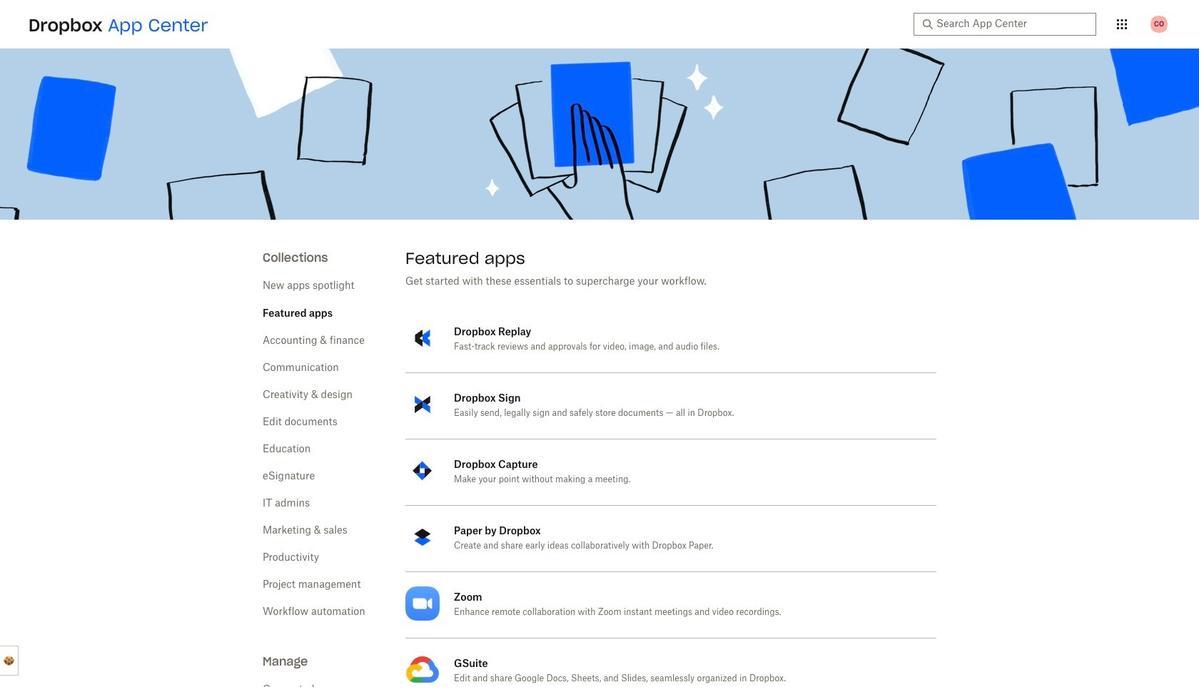 Task type: locate. For each thing, give the bounding box(es) containing it.
Search App Center text field
[[936, 16, 1088, 32]]



Task type: vqa. For each thing, say whether or not it's contained in the screenshot.
Get corresponding to Get signatures
no



